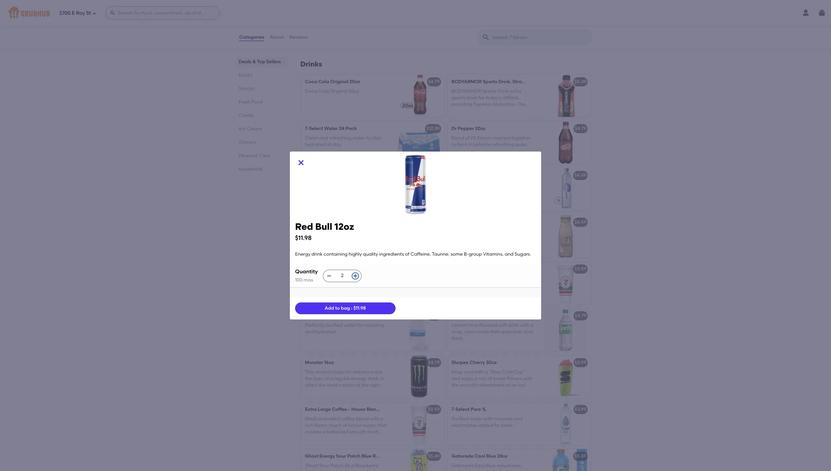 Task type: vqa. For each thing, say whether or not it's contained in the screenshot.


Task type: describe. For each thing, give the bounding box(es) containing it.
food
[[252, 99, 263, 105]]

taurine,
[[432, 251, 450, 257]]

gatorade cool blue rehydrates, replenishes, and refuels the body
[[452, 463, 525, 471]]

electrolytes inside refreshing kiwi and strawberry flavors to keep you hydrated and replenish the electrolytes lost during exercise.
[[335, 289, 361, 294]]

electrolytes inside purified water with minerals and electrolytes added for taste.
[[452, 423, 478, 428]]

gatorade for gatorade cool blue 28oz
[[452, 454, 474, 459]]

caffeine,
[[411, 251, 431, 257]]

form
[[458, 142, 468, 147]]

clean
[[465, 329, 477, 335]]

bull
[[315, 221, 333, 232]]

$4.79 for blend of 23 flavors married together to form a pefectly refreshing soda.
[[575, 126, 587, 131]]

with inside lemon-lime flavored soft drink with a crisp, clean taste that quenches your thirst.
[[520, 322, 530, 328]]

1 horizontal spatial energy
[[320, 454, 335, 459]]

and inside clean and refreshing water to stay hydrated all day.
[[320, 135, 328, 141]]

sugars.
[[515, 251, 531, 257]]

quenches
[[501, 329, 523, 335]]

&
[[253, 59, 256, 65]]

0 horizontal spatial energy
[[295, 251, 311, 257]]

of left caffeine,
[[405, 251, 410, 257]]

blend inside the 'blend of 23 flavors married together to form a pefectly refreshing soda.'
[[452, 135, 464, 141]]

snacks tab
[[239, 85, 285, 92]]

reviews
[[289, 34, 308, 40]]

$5.99 inside the "$5.99" 'button'
[[428, 173, 440, 178]]

onion
[[317, 38, 330, 44]]

reserve
[[502, 266, 519, 272]]

thirst.
[[452, 336, 464, 341]]

beans
[[508, 242, 522, 248]]

$4.59 button
[[448, 168, 591, 211]]

coca cola original 20oz image
[[395, 75, 444, 117]]

funyuns® onion flavored rings are a deliciously different snack that's fun to eat, with a crisp texture and zesty onion flavor button
[[301, 5, 444, 47]]

bag
[[341, 305, 350, 311]]

a left the mix
[[475, 376, 478, 381]]

perfectly
[[305, 322, 325, 328]]

discover a creamy blend of coffee and milk, mixed with divine vanilla flavor. the finest arabica beans create a rich and undeniably luscious beverage.
[[452, 229, 535, 261]]

crisp
[[343, 32, 354, 37]]

highly
[[349, 251, 362, 257]]

lime
[[469, 322, 478, 328]]

sprite 20oz image
[[542, 309, 591, 351]]

electrolit strawberry kiwi 21oz image
[[395, 262, 444, 305]]

of left an at the bottom right of the page
[[506, 383, 511, 388]]

flavors inside the keep cool with a "stay cold cup" and enjoy a mix of sweet flavors with the smooth refreshment of an icy!
[[507, 376, 522, 381]]

different
[[334, 25, 352, 30]]

52oz
[[353, 219, 363, 225]]

fresh food tab
[[239, 99, 285, 105]]

quantity 100 max
[[295, 269, 318, 283]]

keep
[[452, 369, 463, 375]]

divine
[[498, 235, 511, 241]]

$5.99 button
[[301, 168, 444, 211]]

7-select water 24 pack image
[[395, 122, 444, 164]]

bodyarmor sports drink, strawberry banana 28oz image
[[542, 75, 591, 117]]

care
[[259, 153, 270, 158]]

1 horizontal spatial drinks
[[301, 60, 322, 68]]

extra for extra large coffee - 7 reserve colombian 24oz
[[452, 266, 464, 272]]

$4.79 for lemon-lime flavored soft drink with a crisp, clean taste that quenches your thirst.
[[575, 313, 587, 319]]

and up the you
[[339, 276, 348, 281]]

cool for 28oz
[[475, 454, 486, 459]]

and up flavor.
[[452, 235, 461, 241]]

the
[[466, 242, 475, 248]]

a up the mix
[[485, 369, 488, 375]]

pack
[[346, 126, 357, 131]]

perfectly purified water for refueling and hydration.
[[305, 322, 384, 335]]

to inside the 'blend of 23 flavors married together to form a pefectly refreshing soda.'
[[452, 142, 456, 147]]

0 horizontal spatial 28oz
[[498, 454, 508, 459]]

drink,
[[499, 79, 512, 85]]

and down finest
[[481, 249, 490, 254]]

b-
[[464, 251, 469, 257]]

a
[[305, 229, 308, 234]]

crisp,
[[452, 329, 464, 335]]

and inside gatorade cool blue rehydrates, replenishes, and refuels the body
[[479, 470, 488, 471]]

undeniably
[[491, 249, 516, 254]]

a up fun
[[305, 25, 308, 30]]

0 vertical spatial original
[[330, 79, 349, 85]]

ghost energy sour patch blue raspberry 16oz image
[[395, 449, 444, 471]]

0 vertical spatial 24oz
[[547, 266, 557, 272]]

fun
[[305, 32, 312, 37]]

smartwater 1l image
[[542, 168, 591, 211]]

and down beans
[[505, 251, 514, 257]]

7-select pure 1l
[[452, 407, 487, 412]]

fresh
[[239, 99, 251, 105]]

2 horizontal spatial svg image
[[353, 273, 358, 279]]

house
[[352, 407, 366, 412]]

strawberry
[[349, 276, 373, 281]]

0 horizontal spatial blend
[[367, 407, 380, 412]]

1 horizontal spatial svg image
[[110, 10, 115, 15]]

juice
[[340, 219, 352, 225]]

blue right patch
[[362, 454, 372, 459]]

to up 7-select purified water gallon
[[335, 305, 340, 311]]

flavored
[[345, 18, 365, 24]]

milk,
[[462, 235, 472, 241]]

:
[[351, 305, 353, 311]]

1 horizontal spatial $11.98
[[354, 305, 366, 311]]

and inside the keep cool with a "stay cold cup" and enjoy a mix of sweet flavors with the smooth refreshment of an icy!
[[452, 376, 461, 381]]

funyuns®
[[305, 18, 330, 24]]

2 vertical spatial svg image
[[327, 273, 332, 279]]

cool
[[464, 369, 474, 375]]

coffee for 7
[[479, 266, 494, 272]]

funyuns onion flavored rings 6oz image
[[395, 5, 444, 47]]

texture
[[355, 32, 371, 37]]

$5.99 for slurpee cherry 30oz
[[575, 360, 587, 366]]

flavor
[[331, 38, 343, 44]]

and inside funyuns® onion flavored rings are a deliciously different snack that's fun to eat, with a crisp texture and zesty onion flavor
[[372, 32, 381, 37]]

vanilla
[[512, 235, 527, 241]]

icy!
[[519, 383, 526, 388]]

flavors inside refreshing kiwi and strawberry flavors to keep you hydrated and replenish the electrolytes lost during exercise.
[[305, 282, 320, 288]]

concentrate.
[[305, 242, 334, 248]]

enjoy
[[462, 376, 474, 381]]

ice cream tab
[[239, 125, 285, 132]]

water inside purified water with minerals and electrolytes added for taste.
[[470, 416, 483, 422]]

cold
[[502, 369, 513, 375]]

minerals
[[494, 416, 513, 422]]

ghost
[[305, 454, 319, 459]]

0 horizontal spatial 16oz
[[324, 360, 334, 366]]

1 vertical spatial cola
[[319, 88, 329, 94]]

the inside gatorade cool blue rehydrates, replenishes, and refuels the body
[[505, 470, 512, 471]]

refreshing
[[305, 276, 329, 281]]

a down different
[[339, 32, 342, 37]]

7- for 7-select water 24 pack
[[305, 126, 309, 131]]

gallon
[[358, 313, 373, 319]]

stay
[[372, 135, 382, 141]]

main navigation navigation
[[0, 0, 832, 26]]

group
[[469, 251, 482, 257]]

not
[[362, 235, 370, 241]]

grocery tab
[[239, 139, 285, 146]]

add
[[325, 305, 334, 311]]

select for purified
[[309, 313, 323, 319]]

energy drink containing highly quality ingredients of caffeine, taurine, some b-group vitamins, and sugars.
[[295, 251, 531, 257]]

hydrated inside refreshing kiwi and strawberry flavors to keep you hydrated and replenish the electrolytes lost during exercise.
[[348, 282, 368, 288]]

refreshing inside clean and refreshing water to stay hydrated all day.
[[330, 135, 352, 141]]

with inside discover a creamy blend of coffee and milk, mixed with divine vanilla flavor. the finest arabica beans create a rich and undeniably luscious beverage.
[[488, 235, 497, 241]]

vitamins,
[[483, 251, 504, 257]]

- for house
[[349, 407, 350, 412]]

personal care tab
[[239, 152, 285, 159]]

st
[[86, 10, 91, 16]]

banana
[[539, 79, 557, 85]]

together
[[512, 135, 531, 141]]

refreshment
[[478, 383, 505, 388]]

raspberry
[[373, 454, 396, 459]]

of up refreshment
[[488, 376, 492, 381]]

taste
[[478, 329, 490, 335]]

refueling
[[365, 322, 384, 328]]

ingredients
[[379, 251, 404, 257]]

the inside the keep cool with a "stay cold cup" and enjoy a mix of sweet flavors with the smooth refreshment of an icy!
[[452, 383, 459, 388]]

slurpee cherry 30oz
[[452, 360, 497, 366]]

kiwi
[[330, 276, 338, 281]]

svg image inside main navigation navigation
[[819, 9, 826, 17]]

7- for 7-select pure 1l
[[452, 407, 456, 412]]

1 horizontal spatial 16oz
[[397, 454, 407, 459]]

1 vertical spatial from
[[371, 235, 381, 241]]

$4.79 for coca cola original 20oz
[[429, 79, 440, 85]]

"stay
[[489, 369, 501, 375]]

hydrated inside clean and refreshing water to stay hydrated all day.
[[305, 142, 325, 147]]

0 horizontal spatial purified
[[324, 313, 342, 319]]

an
[[512, 383, 517, 388]]

blue for gatorade cool blue 28oz
[[487, 454, 496, 459]]

refreshing kiwi and strawberry flavors to keep you hydrated and replenish the electrolytes lost during exercise.
[[305, 276, 385, 301]]



Task type: locate. For each thing, give the bounding box(es) containing it.
to inside refreshing kiwi and strawberry flavors to keep you hydrated and replenish the electrolytes lost during exercise.
[[321, 282, 326, 288]]

strawberry up kiwi
[[326, 266, 351, 272]]

$4.79
[[429, 79, 440, 85], [575, 126, 587, 131], [575, 313, 587, 319], [429, 360, 440, 366]]

$11.98 right :
[[354, 305, 366, 311]]

mix
[[479, 376, 487, 381]]

0 horizontal spatial -
[[349, 407, 350, 412]]

1 vertical spatial the
[[452, 383, 459, 388]]

1 horizontal spatial coffee
[[479, 266, 494, 272]]

to left form
[[452, 142, 456, 147]]

the down rehydrates,
[[505, 470, 512, 471]]

1 vertical spatial select
[[309, 313, 323, 319]]

extra large coffee - 7 reserve colombian 24oz image
[[542, 262, 591, 305]]

to right fun
[[313, 32, 318, 37]]

replenishes,
[[452, 470, 478, 471]]

1 horizontal spatial 28oz
[[558, 79, 568, 85]]

finest
[[476, 242, 488, 248]]

red bull 12oz $11.98
[[295, 221, 354, 242]]

2 vertical spatial flavors
[[507, 376, 522, 381]]

water down pure
[[470, 416, 483, 422]]

7-select purified water gallon image
[[395, 309, 444, 351]]

of inside discover a creamy blend of coffee and milk, mixed with divine vanilla flavor. the finest arabica beans create a rich and undeniably luscious beverage.
[[508, 229, 512, 234]]

monster 16oz
[[305, 360, 334, 366]]

monster 16oz image
[[395, 356, 444, 398]]

starbucks frappuccino vanilla 13.7oz image
[[542, 215, 591, 258]]

1 vertical spatial purified
[[452, 416, 469, 422]]

a up your
[[531, 322, 534, 328]]

1 vertical spatial cool
[[475, 463, 485, 468]]

svg image
[[819, 9, 826, 17], [297, 159, 305, 167], [327, 273, 332, 279]]

quantity
[[295, 269, 318, 275]]

1 vertical spatial extra
[[305, 407, 317, 412]]

smooth
[[460, 383, 477, 388]]

drinks inside tab
[[239, 72, 253, 78]]

0 horizontal spatial extra
[[305, 407, 317, 412]]

rich
[[472, 249, 480, 254]]

to inside funyuns® onion flavored rings are a deliciously different snack that's fun to eat, with a crisp texture and zesty onion flavor
[[313, 32, 318, 37]]

categories
[[239, 34, 264, 40]]

and down keep
[[452, 376, 461, 381]]

flavors up the replenish
[[305, 282, 320, 288]]

magnifying glass icon image
[[482, 33, 490, 41]]

drinks
[[301, 60, 322, 68], [239, 72, 253, 78]]

0 vertical spatial strawberry
[[513, 79, 538, 85]]

1 vertical spatial $11.98
[[354, 305, 366, 311]]

for inside perfectly purified water for refueling and hydration.
[[358, 322, 364, 328]]

1 vertical spatial for
[[495, 423, 501, 428]]

dr pepper 20oz
[[452, 126, 486, 131]]

water down pack
[[353, 135, 366, 141]]

for inside purified water with minerals and electrolytes added for taste.
[[495, 423, 501, 428]]

1 horizontal spatial $3.59
[[575, 266, 587, 272]]

0 vertical spatial drink
[[312, 251, 323, 257]]

$11.98 inside red bull 12oz $11.98
[[295, 234, 312, 242]]

0 horizontal spatial 24oz
[[381, 407, 391, 412]]

strawberry right drink,
[[513, 79, 538, 85]]

cool inside gatorade cool blue rehydrates, replenishes, and refuels the body
[[475, 463, 485, 468]]

drink up quenches
[[508, 322, 519, 328]]

red
[[295, 221, 313, 232]]

1 vertical spatial -
[[349, 407, 350, 412]]

to left the keep
[[321, 282, 326, 288]]

1 horizontal spatial -
[[495, 266, 497, 272]]

deals & top sellers tab
[[239, 58, 285, 65]]

blend
[[452, 135, 464, 141], [367, 407, 380, 412]]

of left 23
[[466, 135, 470, 141]]

bodyarmor sports drink, strawberry banana 28oz
[[452, 79, 568, 85]]

household tab
[[239, 166, 285, 173]]

0 vertical spatial for
[[358, 322, 364, 328]]

and left "refuels"
[[479, 470, 488, 471]]

water
[[324, 126, 338, 131], [343, 313, 357, 319]]

0 vertical spatial coca cola original 20oz
[[305, 79, 360, 85]]

$5.99 for 7-select purified water gallon
[[428, 313, 440, 319]]

- left house
[[349, 407, 350, 412]]

0 horizontal spatial large
[[318, 407, 331, 412]]

2 horizontal spatial svg image
[[819, 9, 826, 17]]

with up the mix
[[475, 369, 484, 375]]

2 vertical spatial $5.99
[[575, 360, 587, 366]]

gatorade for gatorade cool blue rehydrates, replenishes, and refuels the body
[[452, 463, 474, 468]]

16oz right monster at the bottom of page
[[324, 360, 334, 366]]

and up all
[[320, 135, 328, 141]]

hydrated down strawberry at left bottom
[[348, 282, 368, 288]]

electrolit
[[305, 266, 325, 272]]

16oz right raspberry
[[397, 454, 407, 459]]

select up perfectly
[[309, 313, 323, 319]]

blend
[[494, 229, 507, 234]]

a down 23
[[469, 142, 472, 147]]

- for 7
[[495, 266, 497, 272]]

Input item quantity number field
[[335, 270, 350, 282]]

soft
[[499, 322, 507, 328]]

0 vertical spatial $11.98
[[295, 234, 312, 242]]

2 vertical spatial select
[[456, 407, 470, 412]]

purified inside purified water with minerals and electrolytes added for taste.
[[452, 416, 469, 422]]

with inside purified water with minerals and electrolytes added for taste.
[[484, 416, 493, 422]]

water inside a delicious orange juice free from water or preservtives and not from concentrate.
[[305, 235, 318, 241]]

drinks down deals
[[239, 72, 253, 78]]

add to bag : $11.98
[[325, 305, 366, 311]]

sports
[[483, 79, 498, 85]]

purified down 7-select pure 1l
[[452, 416, 469, 422]]

cream
[[247, 126, 262, 132]]

create
[[452, 249, 466, 254]]

0 vertical spatial cola
[[319, 79, 329, 85]]

rings
[[366, 18, 378, 24]]

gatorade cool blue 28oz image
[[542, 449, 591, 471]]

energy left 'sour'
[[320, 454, 335, 459]]

slurpee cherry 30oz image
[[542, 356, 591, 398]]

2 coca cola original 20oz from the top
[[305, 88, 359, 94]]

candy tab
[[239, 112, 285, 119]]

sprite
[[452, 313, 465, 319]]

0 vertical spatial water
[[324, 126, 338, 131]]

and down that's
[[372, 32, 381, 37]]

1 horizontal spatial large
[[465, 266, 478, 272]]

2 cool from the top
[[475, 463, 485, 468]]

0 vertical spatial refreshing
[[330, 135, 352, 141]]

1 vertical spatial energy
[[320, 454, 335, 459]]

1 vertical spatial original
[[330, 88, 348, 94]]

of inside the 'blend of 23 flavors married together to form a pefectly refreshing soda.'
[[466, 135, 470, 141]]

and down juice at the top
[[352, 235, 361, 241]]

blue up "refuels"
[[486, 463, 496, 468]]

0 vertical spatial 7-
[[305, 126, 309, 131]]

mixed
[[473, 235, 487, 241]]

from right not
[[371, 235, 381, 241]]

0 vertical spatial large
[[465, 266, 478, 272]]

7- for 7-select purified water gallon
[[305, 313, 309, 319]]

0 vertical spatial blend
[[452, 135, 464, 141]]

snacks
[[239, 86, 255, 91]]

categories button
[[239, 26, 265, 49]]

1 horizontal spatial refreshing
[[492, 142, 514, 147]]

from up not
[[369, 229, 379, 234]]

max
[[304, 277, 313, 283]]

0 horizontal spatial strawberry
[[326, 266, 351, 272]]

and up during
[[369, 282, 378, 288]]

extra for extra large coffee - house blend 24oz
[[305, 407, 317, 412]]

a left rich
[[468, 249, 471, 254]]

0 vertical spatial from
[[369, 229, 379, 234]]

for down the gallon
[[358, 322, 364, 328]]

1 horizontal spatial flavors
[[477, 135, 492, 141]]

1 vertical spatial coffee
[[332, 407, 347, 412]]

cool for rehydrates,
[[475, 463, 485, 468]]

- left 7
[[495, 266, 497, 272]]

personal
[[239, 153, 258, 158]]

1 vertical spatial coca cola original 20oz
[[305, 88, 359, 94]]

with inside funyuns® onion flavored rings are a deliciously different snack that's fun to eat, with a crisp texture and zesty onion flavor
[[329, 32, 338, 37]]

1 coca from the top
[[305, 79, 318, 85]]

blue for gatorade cool blue rehydrates, replenishes, and refuels the body
[[486, 463, 496, 468]]

0 horizontal spatial $3.59
[[428, 407, 440, 412]]

pefectly
[[473, 142, 491, 147]]

1 cool from the top
[[475, 454, 486, 459]]

gatorade
[[452, 454, 474, 459], [452, 463, 474, 468]]

with up your
[[520, 322, 530, 328]]

0 horizontal spatial svg image
[[92, 11, 96, 15]]

you
[[339, 282, 347, 288]]

coffee left 7
[[479, 266, 494, 272]]

2 horizontal spatial flavors
[[507, 376, 522, 381]]

0 horizontal spatial $11.98
[[295, 234, 312, 242]]

water down 7-select purified water gallon
[[344, 322, 357, 328]]

1 horizontal spatial drink
[[508, 322, 519, 328]]

ghost energy sour patch blue raspberry 16oz
[[305, 454, 407, 459]]

24oz right the 'colombian'
[[547, 266, 557, 272]]

a delicious orange juice free from water or preservtives and not from concentrate.
[[305, 229, 381, 248]]

0 horizontal spatial water
[[324, 126, 338, 131]]

select for pure
[[456, 407, 470, 412]]

your
[[524, 329, 534, 335]]

lost
[[362, 289, 369, 294]]

1 horizontal spatial svg image
[[327, 273, 332, 279]]

taste.
[[502, 423, 514, 428]]

blue inside gatorade cool blue rehydrates, replenishes, and refuels the body
[[486, 463, 496, 468]]

1 horizontal spatial water
[[343, 313, 357, 319]]

100
[[295, 277, 303, 283]]

7-
[[305, 126, 309, 131], [305, 313, 309, 319], [452, 407, 456, 412]]

water inside clean and refreshing water to stay hydrated all day.
[[353, 135, 366, 141]]

1 vertical spatial 7-
[[305, 313, 309, 319]]

drinks tab
[[239, 72, 285, 79]]

0 vertical spatial purified
[[324, 313, 342, 319]]

for
[[358, 322, 364, 328], [495, 423, 501, 428]]

1 vertical spatial drinks
[[239, 72, 253, 78]]

drinks down "zesty"
[[301, 60, 322, 68]]

2 gatorade from the top
[[452, 463, 474, 468]]

a up mixed
[[472, 229, 475, 234]]

28oz up rehydrates,
[[498, 454, 508, 459]]

soda.
[[515, 142, 528, 147]]

0 vertical spatial 28oz
[[558, 79, 568, 85]]

eat,
[[319, 32, 328, 37]]

lemon-lime flavored soft drink with a crisp, clean taste that quenches your thirst.
[[452, 322, 534, 341]]

1 vertical spatial svg image
[[297, 159, 305, 167]]

flavors
[[477, 135, 492, 141], [305, 282, 320, 288], [507, 376, 522, 381]]

top
[[257, 59, 266, 65]]

2700
[[59, 10, 71, 16]]

the inside refreshing kiwi and strawberry flavors to keep you hydrated and replenish the electrolytes lost during exercise.
[[326, 289, 334, 294]]

0 horizontal spatial svg image
[[297, 159, 305, 167]]

and right "minerals"
[[514, 416, 523, 422]]

1 vertical spatial drink
[[508, 322, 519, 328]]

1 coca cola original 20oz from the top
[[305, 79, 360, 85]]

with up flavor
[[329, 32, 338, 37]]

2700 e roy st
[[59, 10, 91, 16]]

21oz
[[363, 266, 372, 272]]

$5.49
[[428, 454, 440, 459]]

refreshing up 'day.'
[[330, 135, 352, 141]]

purified
[[324, 313, 342, 319], [452, 416, 469, 422]]

flavors up an at the bottom right of the page
[[507, 376, 522, 381]]

0 vertical spatial $5.99
[[428, 173, 440, 178]]

7- up perfectly
[[305, 313, 309, 319]]

with up the arabica
[[488, 235, 497, 241]]

large for extra large coffee - 7 reserve colombian 24oz
[[465, 266, 478, 272]]

gatorade inside gatorade cool blue rehydrates, replenishes, and refuels the body
[[452, 463, 474, 468]]

a inside lemon-lime flavored soft drink with a crisp, clean taste that quenches your thirst.
[[531, 322, 534, 328]]

7-select pure 1l image
[[542, 403, 591, 445]]

a inside the 'blend of 23 flavors married together to form a pefectly refreshing soda.'
[[469, 142, 472, 147]]

orange
[[330, 229, 346, 234]]

to left stay
[[367, 135, 371, 141]]

of up divine at right
[[508, 229, 512, 234]]

$11.98 down 'red'
[[295, 234, 312, 242]]

$12.39
[[427, 126, 440, 131]]

1 vertical spatial 16oz
[[397, 454, 407, 459]]

discover
[[452, 229, 471, 234]]

1 vertical spatial electrolytes
[[452, 423, 478, 428]]

electrolytes down 7-select pure 1l
[[452, 423, 478, 428]]

0 vertical spatial -
[[495, 266, 497, 272]]

0 vertical spatial drinks
[[301, 60, 322, 68]]

simply orange juice 52oz
[[305, 219, 363, 225]]

the down the keep
[[326, 289, 334, 294]]

0 vertical spatial hydrated
[[305, 142, 325, 147]]

refreshing down married
[[492, 142, 514, 147]]

water down the a
[[305, 235, 318, 241]]

and inside a delicious orange juice free from water or preservtives and not from concentrate.
[[352, 235, 361, 241]]

flavors inside the 'blend of 23 flavors married together to form a pefectly refreshing soda.'
[[477, 135, 492, 141]]

funyuns® onion flavored rings are a deliciously different snack that's fun to eat, with a crisp texture and zesty onion flavor
[[305, 18, 386, 44]]

0 vertical spatial coffee
[[479, 266, 494, 272]]

coffee left house
[[332, 407, 347, 412]]

0 horizontal spatial hydrated
[[305, 142, 325, 147]]

0 vertical spatial flavors
[[477, 135, 492, 141]]

drink down concentrate.
[[312, 251, 323, 257]]

deals
[[239, 59, 252, 65]]

juice
[[347, 229, 358, 234]]

about button
[[270, 26, 284, 49]]

water inside perfectly purified water for refueling and hydration.
[[344, 322, 357, 328]]

red bull 12oz image
[[395, 168, 444, 211]]

0 vertical spatial the
[[326, 289, 334, 294]]

and inside purified water with minerals and electrolytes added for taste.
[[514, 416, 523, 422]]

delicious
[[310, 229, 329, 234]]

dr pepper 20oz image
[[542, 122, 591, 164]]

1 vertical spatial strawberry
[[326, 266, 351, 272]]

1 horizontal spatial for
[[495, 423, 501, 428]]

$5.59
[[575, 454, 587, 459]]

water left "24"
[[324, 126, 338, 131]]

large
[[465, 266, 478, 272], [318, 407, 331, 412]]

24oz right house
[[381, 407, 391, 412]]

0 vertical spatial coca
[[305, 79, 318, 85]]

cool down the gatorade cool blue 28oz
[[475, 463, 485, 468]]

purified down the add
[[324, 313, 342, 319]]

rehydrates,
[[497, 463, 522, 468]]

2 coca from the top
[[305, 88, 317, 94]]

drink
[[312, 251, 323, 257], [508, 322, 519, 328]]

1 gatorade from the top
[[452, 454, 474, 459]]

simply orange juice 52oz image
[[395, 215, 444, 258]]

ice
[[239, 126, 246, 132]]

0 vertical spatial $3.59
[[575, 266, 587, 272]]

1 vertical spatial 28oz
[[498, 454, 508, 459]]

1 horizontal spatial blend
[[452, 135, 464, 141]]

cool up gatorade cool blue rehydrates, replenishes, and refuels the body at the bottom of the page
[[475, 454, 486, 459]]

0 vertical spatial electrolytes
[[335, 289, 361, 294]]

svg image
[[110, 10, 115, 15], [92, 11, 96, 15], [353, 273, 358, 279]]

cherry
[[470, 360, 485, 366]]

electrolytes down the you
[[335, 289, 361, 294]]

28oz right banana
[[558, 79, 568, 85]]

$3.59 for extra large coffee - house blend 24oz image
[[428, 407, 440, 412]]

1 vertical spatial refreshing
[[492, 142, 514, 147]]

0 vertical spatial svg image
[[819, 9, 826, 17]]

0 horizontal spatial refreshing
[[330, 135, 352, 141]]

grocery
[[239, 139, 257, 145]]

1 horizontal spatial hydrated
[[348, 282, 368, 288]]

1 horizontal spatial strawberry
[[513, 79, 538, 85]]

that
[[491, 329, 500, 335]]

with up icy!
[[523, 376, 533, 381]]

select for water
[[309, 126, 323, 131]]

1 horizontal spatial extra
[[452, 266, 464, 272]]

1 vertical spatial coca
[[305, 88, 317, 94]]

$3.59 for extra large coffee - 7 reserve colombian 24oz image
[[575, 266, 587, 272]]

0 vertical spatial cool
[[475, 454, 486, 459]]

and inside perfectly purified water for refueling and hydration.
[[305, 329, 314, 335]]

sweet
[[493, 376, 506, 381]]

large for extra large coffee - house blend 24oz
[[318, 407, 331, 412]]

7- up "clean"
[[305, 126, 309, 131]]

select up "clean"
[[309, 126, 323, 131]]

0 vertical spatial extra
[[452, 266, 464, 272]]

energy up quantity
[[295, 251, 311, 257]]

1 vertical spatial flavors
[[305, 282, 320, 288]]

sprite 20oz
[[452, 313, 477, 319]]

blue up gatorade cool blue rehydrates, replenishes, and refuels the body at the bottom of the page
[[487, 454, 496, 459]]

for down "minerals"
[[495, 423, 501, 428]]

1 vertical spatial water
[[343, 313, 357, 319]]

1 vertical spatial large
[[318, 407, 331, 412]]

select left pure
[[456, 407, 470, 412]]

extra large coffee - house blend 24oz image
[[395, 403, 444, 445]]

drink inside lemon-lime flavored soft drink with a crisp, clean taste that quenches your thirst.
[[508, 322, 519, 328]]

7-select purified water gallon
[[305, 313, 373, 319]]

and down perfectly
[[305, 329, 314, 335]]

free
[[359, 229, 368, 234]]

the left smooth
[[452, 383, 459, 388]]

0 horizontal spatial electrolytes
[[335, 289, 361, 294]]

with up added
[[484, 416, 493, 422]]

containing
[[324, 251, 348, 257]]

0 horizontal spatial drink
[[312, 251, 323, 257]]

during
[[371, 289, 385, 294]]

extra large coffee - 7 reserve colombian 24oz
[[452, 266, 557, 272]]

hydrated down "clean"
[[305, 142, 325, 147]]

water down :
[[343, 313, 357, 319]]

7- left pure
[[452, 407, 456, 412]]

refreshing inside the 'blend of 23 flavors married together to form a pefectly refreshing soda.'
[[492, 142, 514, 147]]

blend up form
[[452, 135, 464, 141]]

1 horizontal spatial electrolytes
[[452, 423, 478, 428]]

to inside clean and refreshing water to stay hydrated all day.
[[367, 135, 371, 141]]

coffee for house
[[332, 407, 347, 412]]

blend right house
[[367, 407, 380, 412]]

0 horizontal spatial the
[[326, 289, 334, 294]]

16oz
[[324, 360, 334, 366], [397, 454, 407, 459]]

that's
[[368, 25, 380, 30]]

0 horizontal spatial for
[[358, 322, 364, 328]]

flavors up pefectly
[[477, 135, 492, 141]]

1 vertical spatial $3.59
[[428, 407, 440, 412]]



